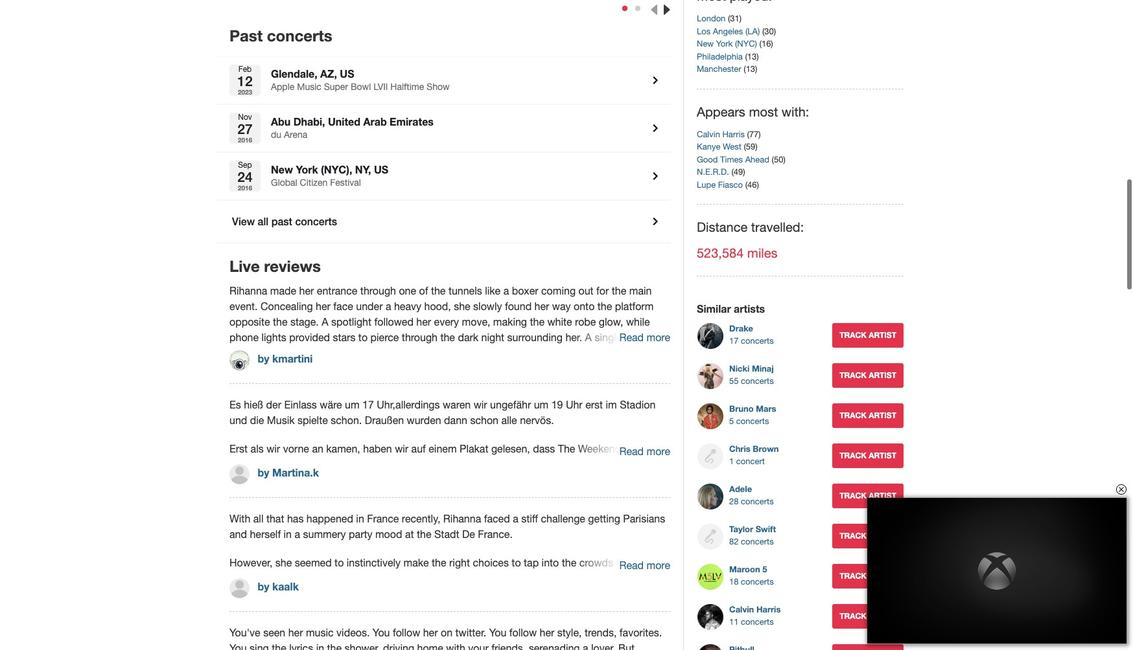 Task type: describe. For each thing, give the bounding box(es) containing it.
los
[[697, 26, 711, 36]]

shower,
[[345, 643, 380, 651]]

http://ilistensoyoudonthaveto.com/2016/05/10/rihanna-
[[230, 565, 486, 577]]

awe
[[622, 425, 641, 437]]

instinctively
[[347, 557, 401, 569]]

emirates
[[390, 116, 434, 128]]

your
[[468, 643, 489, 651]]

good times ahead link
[[697, 155, 770, 164]]

a left cult
[[334, 456, 339, 468]]

seemed
[[295, 557, 332, 569]]

sep 24 2016
[[237, 161, 253, 192]]

concerts for taylor
[[741, 538, 774, 547]]

1 vertical spatial already
[[417, 518, 451, 530]]

dance
[[421, 573, 450, 584]]

the up dance
[[432, 557, 446, 569]]

to up the before
[[570, 394, 580, 406]]

a left 'lot'
[[244, 604, 250, 616]]

the down for on the top right of the page
[[598, 301, 612, 312]]

of right cult
[[362, 456, 371, 468]]

"stay"
[[376, 409, 405, 421]]

but down france at left bottom
[[376, 534, 391, 546]]

and down night
[[487, 347, 505, 359]]

you've
[[230, 627, 260, 639]]

robe.
[[280, 409, 304, 421]]

es
[[230, 399, 241, 411]]

the right for on the top right of the page
[[612, 285, 626, 297]]

white inside however, she seemed to instinctively make the right choices to tap into the crowds fears, their need to reflect and their right to sing and dance without care. rihanna opened the show hidden beneath a white hooded sweater and sang the wistful 'stay' - a song whose lyrics took on a lot of ambivalence given the current political climate.
[[313, 588, 338, 600]]

her up home
[[423, 627, 438, 639]]

rihanna inside with all that has happened in france recently, rihanna faced a stiff challenge getting parisians and herself in a summery party mood at the stadt de france.
[[443, 513, 481, 525]]

1 vertical spatial being
[[356, 487, 382, 499]]

a down "stars" in the left bottom of the page
[[336, 347, 341, 359]]

glendale, az, us apple music super bowl lvii halftime show
[[271, 68, 450, 92]]

track artist button for maroon 5
[[833, 565, 904, 589]]

mars
[[756, 404, 776, 414]]

0 vertical spatial (13)
[[745, 52, 759, 61]]

artist for drake
[[869, 331, 897, 340]]

track for adele
[[840, 491, 867, 501]]

1 vertical spatial i
[[390, 518, 393, 530]]

1 part from the left
[[504, 472, 522, 483]]

a down the "stay"
[[392, 425, 397, 437]]

to up stand
[[358, 332, 368, 343]]

1 horizontal spatial as
[[557, 394, 567, 406]]

n.e.r.d.
[[697, 167, 729, 177]]

similar
[[697, 303, 731, 315]]

the right given
[[368, 604, 382, 616]]

music
[[297, 82, 321, 92]]

track artist button for drake
[[833, 323, 904, 348]]

see
[[388, 549, 406, 561]]

and down seemed
[[299, 573, 317, 584]]

in left awe
[[611, 425, 620, 437]]

her up concealing
[[299, 285, 314, 297]]

she down tunnels
[[454, 301, 470, 312]]

performed
[[430, 409, 478, 421]]

wir inside the es hieß der einlass wäre um 17 uhr,allerdings waren wir ungefähr um 19 uhr erst im stadion und die musik spielte schon. draußen wurden dann schon alle nervös.
[[474, 399, 487, 411]]

arena
[[284, 130, 307, 140]]

front
[[556, 441, 577, 452]]

she down built
[[463, 472, 480, 483]]

of right one
[[419, 285, 428, 297]]

wistful
[[482, 588, 512, 600]]

0 horizontal spatial as
[[373, 347, 384, 359]]

0 horizontal spatial right
[[343, 573, 363, 584]]

the up lights
[[273, 316, 288, 328]]

her down hood,
[[416, 316, 431, 328]]

adele live. image
[[697, 484, 724, 511]]

view
[[232, 215, 255, 227]]

she up myself
[[601, 409, 617, 421]]

by for by martina.k
[[258, 467, 269, 479]]

a up ambivalence
[[305, 588, 310, 600]]

fiasco
[[718, 180, 743, 190]]

1 horizontal spatial already
[[623, 487, 657, 499]]

lights
[[262, 332, 286, 343]]

robe
[[575, 316, 596, 328]]

kmartini's profile image image
[[230, 350, 250, 371]]

will
[[549, 503, 564, 514]]

position,
[[526, 409, 565, 421]]

a up followed
[[386, 301, 391, 312]]

apple
[[271, 82, 295, 92]]

style,
[[557, 627, 582, 639]]

artist for adele
[[869, 491, 897, 501]]

(and
[[615, 378, 635, 390]]

but down thousand on the left of the page
[[410, 441, 425, 452]]

0 vertical spatial who
[[582, 394, 602, 406]]

az,
[[320, 68, 337, 80]]

0 vertical spatial through
[[360, 285, 396, 297]]

in up defining
[[314, 518, 322, 530]]

0 horizontal spatial what
[[247, 549, 269, 561]]

philadelphia
[[697, 52, 743, 61]]

feb 12 2023
[[237, 65, 253, 96]]

concerts for view
[[295, 215, 337, 227]]

adele
[[729, 484, 752, 495]]

similar artists
[[697, 303, 765, 315]]

n.e.r.d. link
[[697, 167, 729, 177]]

and up headed
[[263, 363, 281, 374]]

her left way
[[535, 301, 549, 312]]

with
[[230, 513, 250, 525]]

1 horizontal spatial having
[[340, 378, 372, 390]]

1 horizontal spatial wir
[[395, 443, 409, 455]]

to up cult
[[342, 441, 351, 452]]

history
[[447, 503, 478, 514]]

a left stiff
[[513, 513, 518, 525]]

to down instinctively
[[366, 573, 376, 584]]

1 follow from the left
[[393, 627, 420, 639]]

0 vertical spatial unmistakable
[[523, 378, 585, 390]]

was down infos
[[483, 472, 501, 483]]

new inside new york (nyc), ny, us global citizen festival
[[271, 164, 293, 176]]

0 horizontal spatial unmistakable
[[300, 394, 362, 406]]

there
[[464, 394, 488, 406]]

more down business
[[409, 549, 433, 561]]

vorne
[[283, 443, 309, 455]]

wäre
[[320, 399, 342, 411]]

1 it from the left
[[284, 363, 289, 374]]

her down exposed
[[398, 394, 413, 406]]

need
[[230, 573, 253, 584]]

thunderous
[[387, 347, 439, 359]]

kamen,
[[326, 443, 360, 455]]

she up stage
[[504, 518, 521, 530]]

her down along
[[505, 378, 520, 390]]

distance
[[697, 220, 748, 235]]

by inside rihanna made her entrance through one of the tunnels like a boxer coming out for the main event. concealing her face under a heavy hood, she slowly found her way onto the platform opposite the stage. a spotlight followed her every move, making the white robe glow, while phone lights provided stars to pierce through the dark night surrounding her. a single microphone waited on a stand as thunderous applause and ear-piercing screams filled the venue, and it served to silence the crowd in an instant. "all along it was a fever, a cold sweat hot-headed believer…" having exposed nothing more than her unmistakable voice (and fingernails and unmistakable ass) to her audience, there was no doubt as to who was hiding under that robe. the entirety of "stay" was performed from that position, before she revealed her face. having attended close to a thousand concerts, it's not often i find myself in awe at being in close proximity to a musician, but seeing rihanna standing in front of me, in the flesh, made me realize what a cult of personality she has built around herself. as she continued the performance with "love the way you lie (part ii)", she was part pop diva, part rock star, part sex symbol, all while never being anything but rihanna. she is still so young, yet has already solidified herself among the very few people in history who everyone will know by a single name. it was very in the show, but i was already convinced she had earned that status as well. her voice is her defining talent, but her business acumen, stage presence, attitude, and beauty are what complete the package. - see more at: http://ilistensoyoudonthaveto.com/2016/05/10/rihanna-viejas-arena-05-09- 16/#sthash.aluw51yf.dpuf
[[594, 503, 606, 514]]

spotlight
[[331, 316, 372, 328]]

the up surrounding
[[530, 316, 545, 328]]

artist for calvin harris
[[869, 612, 897, 622]]

people
[[402, 503, 433, 514]]

of left the me,
[[580, 441, 589, 452]]

super
[[324, 82, 348, 92]]

by for by kaalk
[[258, 581, 269, 593]]

0 horizontal spatial wir
[[267, 443, 280, 455]]

was down people
[[396, 518, 414, 530]]

2016 for 27
[[238, 136, 252, 144]]

rihanna inside however, she seemed to instinctively make the right choices to tap into the crowds fears, their need to reflect and their right to sing and dance without care. rihanna opened the show hidden beneath a white hooded sweater and sang the wistful 'stay' - a song whose lyrics took on a lot of ambivalence given the current political climate.
[[515, 573, 553, 584]]

kaalk
[[272, 581, 299, 593]]

09-
[[562, 565, 577, 577]]

all inside rihanna made her entrance through one of the tunnels like a boxer coming out for the main event. concealing her face under a heavy hood, she slowly found her way onto the platform opposite the stage. a spotlight followed her every move, making the white robe glow, while phone lights provided stars to pierce through the dark night surrounding her. a single microphone waited on a stand as thunderous applause and ear-piercing screams filled the venue, and it served to silence the crowd in an instant. "all along it was a fever, a cold sweat hot-headed believer…" having exposed nothing more than her unmistakable voice (and fingernails and unmistakable ass) to her audience, there was no doubt as to who was hiding under that robe. the entirety of "stay" was performed from that position, before she revealed her face. having attended close to a thousand concerts, it's not often i find myself in awe at being in close proximity to a musician, but seeing rihanna standing in front of me, in the flesh, made me realize what a cult of personality she has built around herself. as she continued the performance with "love the way you lie (part ii)", she was part pop diva, part rock star, part sex symbol, all while never being anything but rihanna. she is still so young, yet has already solidified herself among the very few people in history who everyone will know by a single name. it was very in the show, but i was already convinced she had earned that status as well. her voice is her defining talent, but her business acumen, stage presence, attitude, and beauty are what complete the package. - see more at: http://ilistensoyoudonthaveto.com/2016/05/10/rihanna-viejas-arena-05-09- 16/#sthash.aluw51yf.dpuf
[[288, 487, 298, 499]]

of down ass)
[[364, 409, 373, 421]]

you up friends,
[[489, 627, 507, 639]]

musician,
[[363, 441, 407, 452]]

on inside you've seen her music videos. you follow her on twitter. you follow her style, trends, favorites. you sing the lyrics in the shower, driving home with your friends, serenading a lover. bu
[[441, 627, 453, 639]]

0 vertical spatial being
[[230, 441, 255, 452]]

track artist for chris brown
[[840, 451, 897, 461]]

track artist for drake
[[840, 331, 897, 340]]

and down status
[[616, 534, 634, 546]]

night
[[481, 332, 504, 343]]

read for martina.k
[[619, 446, 644, 457]]

the up the opened
[[562, 557, 577, 569]]

1 vertical spatial (13)
[[744, 64, 758, 74]]

never
[[328, 487, 353, 499]]

a left the fever,
[[562, 363, 567, 374]]

her right seen
[[288, 627, 303, 639]]

rihanna up event.
[[230, 285, 267, 297]]

the down music
[[327, 643, 342, 651]]

she down einem
[[427, 456, 444, 468]]

1 vertical spatial single
[[617, 503, 644, 514]]

de
[[462, 529, 475, 540]]

track artist button for calvin harris
[[833, 605, 904, 629]]

but down the (part
[[427, 487, 442, 499]]

getting
[[588, 513, 620, 525]]

travelled:
[[751, 220, 804, 235]]

was down piercing
[[540, 363, 559, 374]]

an inside erst als wir vorne an kamen, haben wir  auf einem plakat gelesen, dass the weekend gar nicht kommen wird.schade das man im internet keine infos darüber hatte!
[[312, 443, 323, 455]]

1 read more from the top
[[619, 332, 670, 343]]

sweat
[[629, 363, 656, 374]]

im inside erst als wir vorne an kamen, haben wir  auf einem plakat gelesen, dass the weekend gar nicht kommen wird.schade das man im internet keine infos darüber hatte!
[[376, 459, 387, 470]]

she inside however, she seemed to instinctively make the right choices to tap into the crowds fears, their need to reflect and their right to sing and dance without care. rihanna opened the show hidden beneath a white hooded sweater and sang the wistful 'stay' - a song whose lyrics took on a lot of ambivalence given the current political climate.
[[275, 557, 292, 569]]

every
[[434, 316, 459, 328]]

nicki minaj live. image
[[697, 363, 724, 390]]

the down without
[[464, 588, 479, 600]]

often
[[526, 425, 550, 437]]

in up herself.
[[545, 441, 553, 452]]

concerts for maroon
[[741, 578, 774, 588]]

track artist for calvin harris
[[840, 612, 897, 622]]

at:
[[435, 549, 447, 561]]

by kmartini
[[258, 353, 313, 365]]

tunnels
[[449, 285, 482, 297]]

0 vertical spatial voice
[[588, 378, 612, 390]]

beauty
[[636, 534, 668, 546]]

feb
[[238, 65, 252, 74]]

stadt
[[434, 529, 459, 540]]

to up the "stay"
[[386, 394, 396, 406]]

track artist for maroon 5
[[840, 572, 897, 581]]

her up serenading
[[540, 627, 555, 639]]

believer…"
[[286, 378, 337, 390]]

1 horizontal spatial under
[[356, 301, 383, 312]]

that up not
[[505, 409, 523, 421]]

5 inside bruno mars 5 concerts
[[729, 417, 734, 427]]

herself inside with all that has happened in france recently, rihanna faced a stiff challenge getting parisians and herself in a summery party mood at the stadt de france.
[[250, 529, 281, 540]]

but down the few
[[372, 518, 387, 530]]

maroon 5 live. image
[[697, 564, 724, 591]]

1 vertical spatial having
[[273, 425, 305, 437]]

her up see
[[394, 534, 409, 546]]

a up complete
[[295, 529, 300, 540]]

1 vertical spatial under
[[230, 409, 256, 421]]

- inside however, she seemed to instinctively make the right choices to tap into the crowds fears, their need to reflect and their right to sing and dance without care. rihanna opened the show hidden beneath a white hooded sweater and sang the wistful 'stay' - a song whose lyrics took on a lot of ambivalence given the current political climate.
[[544, 588, 548, 600]]

france.
[[478, 529, 513, 540]]

0 horizontal spatial close
[[269, 441, 294, 452]]

by for by kmartini
[[258, 353, 269, 365]]

a left song
[[551, 588, 556, 600]]

0 vertical spatial right
[[449, 557, 470, 569]]

you down you've
[[230, 643, 247, 651]]

concerts up glendale,
[[267, 26, 332, 44]]

du
[[271, 130, 281, 140]]

1 horizontal spatial what
[[308, 456, 331, 468]]

1 vertical spatial while
[[301, 487, 325, 499]]

make
[[404, 557, 429, 569]]

the inside erst als wir vorne an kamen, haben wir  auf einem plakat gelesen, dass the weekend gar nicht kommen wird.schade das man im internet keine infos darüber hatte!
[[558, 443, 575, 455]]

and up robe.
[[280, 394, 297, 406]]

1 horizontal spatial through
[[402, 332, 438, 343]]

bruno mars live. image
[[697, 403, 724, 430]]

0 vertical spatial a
[[322, 316, 328, 328]]

venue,
[[230, 363, 260, 374]]

of inside however, she seemed to instinctively make the right choices to tap into the crowds fears, their need to reflect and their right to sing and dance without care. rihanna opened the show hidden beneath a white hooded sweater and sang the wistful 'stay' - a song whose lyrics took on a lot of ambivalence given the current political climate.
[[267, 604, 276, 616]]

still
[[520, 487, 536, 499]]

0 horizontal spatial very
[[291, 518, 311, 530]]

infos
[[470, 459, 493, 470]]

the up show,
[[342, 503, 357, 514]]

concerts inside adele 28 concerts
[[741, 497, 774, 507]]

among
[[307, 503, 340, 514]]

a up status
[[609, 503, 614, 514]]

2 horizontal spatial as
[[631, 518, 642, 530]]

a left cold
[[598, 363, 603, 374]]

herself inside rihanna made her entrance through one of the tunnels like a boxer coming out for the main event. concealing her face under a heavy hood, she slowly found her way onto the platform opposite the stage. a spotlight followed her every move, making the white robe glow, while phone lights provided stars to pierce through the dark night surrounding her. a single microphone waited on a stand as thunderous applause and ear-piercing screams filled the venue, and it served to silence the crowd in an instant. "all along it was a fever, a cold sweat hot-headed believer…" having exposed nothing more than her unmistakable voice (and fingernails and unmistakable ass) to her audience, there was no doubt as to who was hiding under that robe. the entirety of "stay" was performed from that position, before she revealed her face. having attended close to a thousand concerts, it's not often i find myself in awe at being in close proximity to a musician, but seeing rihanna standing in front of me, in the flesh, made me realize what a cult of personality she has built around herself. as she continued the performance with "love the way you lie (part ii)", she was part pop diva, part rock star, part sex symbol, all while never being anything but rihanna. she is still so young, yet has already solidified herself among the very few people in history who everyone will know by a single name. it was very in the show, but i was already convinced she had earned that status as well. her voice is her defining talent, but her business acumen, stage presence, attitude, and beauty are what complete the package. - see more at: http://ilistensoyoudonthaveto.com/2016/05/10/rihanna-viejas-arena-05-09- 16/#sthash.aluw51yf.dpuf
[[274, 503, 305, 514]]

philadelphia link
[[697, 52, 745, 61]]

a right "like"
[[504, 285, 509, 297]]

2016 for 24
[[238, 184, 252, 192]]

1 horizontal spatial close
[[352, 425, 377, 437]]

home
[[417, 643, 443, 651]]

she right "as"
[[576, 456, 592, 468]]

that inside with all that has happened in france recently, rihanna faced a stiff challenge getting parisians and herself in a summery party mood at the stadt de france.
[[266, 513, 284, 525]]

concerts for calvin
[[741, 618, 774, 628]]

rock
[[593, 472, 613, 483]]

that up attitude,
[[579, 518, 597, 530]]

in right the me,
[[612, 441, 620, 452]]

read more link for kaalk
[[619, 560, 670, 572]]

to down however,
[[255, 573, 265, 584]]

the down defining
[[318, 549, 333, 561]]

weekend
[[578, 443, 621, 455]]

more for read more link for martina.k
[[647, 446, 670, 457]]

york inside new york (nyc), ny, us global citizen festival
[[296, 164, 318, 176]]

2 um from the left
[[534, 399, 549, 411]]

all for that
[[253, 513, 264, 525]]

was down (and
[[605, 394, 624, 406]]

1 horizontal spatial while
[[626, 316, 650, 328]]

(46)
[[745, 180, 759, 190]]

1 horizontal spatial is
[[510, 487, 517, 499]]

was up thousand on the left of the page
[[408, 409, 427, 421]]

track for nicki minaj
[[840, 371, 867, 380]]

in up me
[[258, 441, 266, 452]]

man
[[353, 459, 373, 470]]

parisians
[[623, 513, 665, 525]]

track for taylor swift
[[840, 531, 867, 541]]

was down than
[[490, 394, 509, 406]]

festival
[[330, 178, 361, 188]]

kaalk's profile image image
[[230, 579, 250, 599]]

the down seen
[[272, 643, 286, 651]]

the down among
[[325, 518, 339, 530]]

artist for chris brown
[[869, 451, 897, 461]]

bruno
[[729, 404, 754, 414]]

for
[[597, 285, 609, 297]]

main
[[629, 285, 652, 297]]

white inside rihanna made her entrance through one of the tunnels like a boxer coming out for the main event. concealing her face under a heavy hood, she slowly found her way onto the platform opposite the stage. a spotlight followed her every move, making the white robe glow, while phone lights provided stars to pierce through the dark night surrounding her. a single microphone waited on a stand as thunderous applause and ear-piercing screams filled the venue, and it served to silence the crowd in an instant. "all along it was a fever, a cold sweat hot-headed believer…" having exposed nothing more than her unmistakable voice (and fingernails and unmistakable ass) to her audience, there was no doubt as to who was hiding under that robe. the entirety of "stay" was performed from that position, before she revealed her face. having attended close to a thousand concerts, it's not often i find myself in awe at being in close proximity to a musician, but seeing rihanna standing in front of me, in the flesh, made me realize what a cult of personality she has built around herself. as she continued the performance with "love the way you lie (part ii)", she was part pop diva, part rock star, part sex symbol, all while never being anything but rihanna. she is still so young, yet has already solidified herself among the very few people in history who everyone will know by a single name. it was very in the show, but i was already convinced she had earned that status as well. her voice is her defining talent, but her business acumen, stage presence, attitude, and beauty are what complete the package. - see more at: http://ilistensoyoudonthaveto.com/2016/05/10/rihanna-viejas-arena-05-09- 16/#sthash.aluw51yf.dpuf
[[547, 316, 572, 328]]

drake live. image
[[697, 323, 724, 350]]



Task type: locate. For each thing, give the bounding box(es) containing it.
track
[[840, 331, 867, 340], [840, 371, 867, 380], [840, 411, 867, 421], [840, 451, 867, 461], [840, 491, 867, 501], [840, 531, 867, 541], [840, 572, 867, 581], [840, 612, 867, 622]]

concerts inside calvin harris 11 concerts
[[741, 618, 774, 628]]

2 track from the top
[[840, 371, 867, 380]]

part right star,
[[638, 472, 657, 483]]

2 horizontal spatial has
[[604, 487, 620, 499]]

8 artist from the top
[[869, 612, 897, 622]]

1 vertical spatial right
[[343, 573, 363, 584]]

calvin inside calvin harris 11 concerts
[[729, 605, 754, 615]]

all inside view all past concerts link
[[258, 215, 269, 227]]

and down dance
[[419, 588, 436, 600]]

track for drake
[[840, 331, 867, 340]]

1 horizontal spatial i
[[553, 425, 555, 437]]

instant.
[[448, 363, 482, 374]]

presence,
[[527, 534, 572, 546]]

6 track artist from the top
[[840, 531, 897, 541]]

i down the few
[[390, 518, 393, 530]]

1 read more link from the top
[[619, 332, 670, 343]]

performance
[[230, 472, 288, 483]]

minaj
[[752, 364, 774, 374]]

the up exposed
[[373, 363, 388, 374]]

through up thunderous
[[402, 332, 438, 343]]

0 horizontal spatial has
[[287, 513, 304, 525]]

track artist button for taylor swift
[[833, 524, 904, 549]]

1 vertical spatial read more link
[[619, 446, 670, 457]]

17 inside drake 17 concerts
[[729, 337, 739, 346]]

to right seemed
[[335, 557, 344, 569]]

it left the served
[[284, 363, 289, 374]]

us inside glendale, az, us apple music super bowl lvii halftime show
[[340, 68, 354, 80]]

0 horizontal spatial sing
[[250, 643, 269, 651]]

was right the it
[[270, 518, 288, 530]]

new york (nyc) link
[[697, 39, 760, 49]]

track artist for bruno mars
[[840, 411, 897, 421]]

8 track artist from the top
[[840, 612, 897, 622]]

being down way
[[356, 487, 382, 499]]

dann
[[444, 415, 467, 426]]

0 horizontal spatial already
[[417, 518, 451, 530]]

8 track from the top
[[840, 612, 867, 622]]

track for bruno mars
[[840, 411, 867, 421]]

new inside london (31) los angeles (la) (30) new york (nyc) (16) philadelphia (13) manchester (13)
[[697, 39, 714, 49]]

under up spotlight
[[356, 301, 383, 312]]

1 vertical spatial what
[[247, 549, 269, 561]]

0 vertical spatial white
[[547, 316, 572, 328]]

a
[[504, 285, 509, 297], [386, 301, 391, 312], [336, 347, 341, 359], [562, 363, 567, 374], [598, 363, 603, 374], [392, 425, 397, 437], [354, 441, 360, 452], [334, 456, 339, 468], [609, 503, 614, 514], [513, 513, 518, 525], [295, 529, 300, 540], [305, 588, 310, 600], [551, 588, 556, 600], [244, 604, 250, 616], [583, 643, 588, 651]]

lie
[[404, 472, 417, 483]]

show
[[611, 573, 636, 584]]

0 horizontal spatial with
[[291, 472, 311, 483]]

0 horizontal spatial the
[[307, 409, 324, 421]]

0 horizontal spatial under
[[230, 409, 256, 421]]

the down "nicht" in the bottom of the page
[[644, 456, 659, 468]]

manchester link
[[697, 64, 744, 74]]

very up defining
[[291, 518, 311, 530]]

1 artist from the top
[[869, 331, 897, 340]]

face
[[333, 301, 353, 312]]

glendale,
[[271, 68, 317, 80]]

- right 'stay' at the bottom left
[[544, 588, 548, 600]]

through
[[360, 285, 396, 297], [402, 332, 438, 343]]

1 vertical spatial close
[[269, 441, 294, 452]]

diva,
[[546, 472, 569, 483]]

1 vertical spatial a
[[585, 332, 592, 343]]

current
[[385, 604, 418, 616]]

artist for nicki minaj
[[869, 371, 897, 380]]

stand
[[344, 347, 370, 359]]

concerts inside taylor swift 82 concerts
[[741, 538, 774, 547]]

1 horizontal spatial voice
[[588, 378, 612, 390]]

a inside you've seen her music videos. you follow her on twitter. you follow her style, trends, favorites. you sing the lyrics in the shower, driving home with your friends, serenading a lover. bu
[[583, 643, 588, 651]]

die
[[250, 415, 264, 426]]

read more link up filled
[[619, 332, 670, 343]]

1 vertical spatial at
[[405, 529, 414, 540]]

(13)
[[745, 52, 759, 61], [744, 64, 758, 74]]

1 horizontal spatial it
[[532, 363, 537, 374]]

5 track artist from the top
[[840, 491, 897, 501]]

artist for maroon 5
[[869, 572, 897, 581]]

track artist button for nicki minaj
[[833, 364, 904, 388]]

0 vertical spatial while
[[626, 316, 650, 328]]

close up realize
[[269, 441, 294, 452]]

to left tap
[[512, 557, 521, 569]]

brown
[[753, 444, 779, 454]]

0 horizontal spatial made
[[230, 456, 256, 468]]

2016 inside the nov 27 2016
[[238, 136, 252, 144]]

concerts for nicki
[[741, 377, 774, 387]]

0 horizontal spatial being
[[230, 441, 255, 452]]

with inside rihanna made her entrance through one of the tunnels like a boxer coming out for the main event. concealing her face under a heavy hood, she slowly found her way onto the platform opposite the stage. a spotlight followed her every move, making the white robe glow, while phone lights provided stars to pierce through the dark night surrounding her. a single microphone waited on a stand as thunderous applause and ear-piercing screams filled the venue, and it served to silence the crowd in an instant. "all along it was a fever, a cold sweat hot-headed believer…" having exposed nothing more than her unmistakable voice (and fingernails and unmistakable ass) to her audience, there was no doubt as to who was hiding under that robe. the entirety of "stay" was performed from that position, before she revealed her face. having attended close to a thousand concerts, it's not often i find myself in awe at being in close proximity to a musician, but seeing rihanna standing in front of me, in the flesh, made me realize what a cult of personality she has built around herself. as she continued the performance with "love the way you lie (part ii)", she was part pop diva, part rock star, part sex symbol, all while never being anything but rihanna. she is still so young, yet has already solidified herself among the very few people in history who everyone will know by a single name. it was very in the show, but i was already convinced she had earned that status as well. her voice is her defining talent, but her business acumen, stage presence, attitude, and beauty are what complete the package. - see more at: http://ilistensoyoudonthaveto.com/2016/05/10/rihanna-viejas-arena-05-09- 16/#sthash.aluw51yf.dpuf
[[291, 472, 311, 483]]

1 horizontal spatial calvin
[[729, 605, 754, 615]]

silence
[[338, 363, 370, 374]]

single up status
[[617, 503, 644, 514]]

choices
[[473, 557, 509, 569]]

7 track artist button from the top
[[833, 565, 904, 589]]

you down personality
[[384, 472, 401, 483]]

an down attended
[[312, 443, 323, 455]]

all right with at the left bottom of the page
[[253, 513, 264, 525]]

thousand
[[400, 425, 444, 437]]

served
[[292, 363, 323, 374]]

0 horizontal spatial on
[[230, 604, 241, 616]]

dass
[[533, 443, 555, 455]]

made up concealing
[[270, 285, 296, 297]]

0 horizontal spatial their
[[319, 573, 340, 584]]

the down every
[[440, 332, 455, 343]]

ii)",
[[445, 472, 460, 483]]

you up driving
[[373, 627, 390, 639]]

0 vertical spatial harris
[[723, 129, 745, 139]]

0 horizontal spatial 5
[[729, 417, 734, 427]]

2 artist from the top
[[869, 371, 897, 380]]

having down robe.
[[273, 425, 305, 437]]

2 it from the left
[[532, 363, 537, 374]]

sing down you've
[[250, 643, 269, 651]]

0 vertical spatial calvin
[[697, 129, 720, 139]]

7 track from the top
[[840, 572, 867, 581]]

concerts down maroon
[[741, 578, 774, 588]]

1 vertical spatial very
[[291, 518, 311, 530]]

1 vertical spatial read more
[[619, 446, 670, 457]]

opened
[[556, 573, 591, 584]]

calvin inside calvin harris (77) kanye west (59) good times ahead (50) n.e.r.d. (49) lupe fiasco (46)
[[697, 129, 720, 139]]

good
[[697, 155, 718, 164]]

0 horizontal spatial 17
[[362, 399, 374, 411]]

3 track artist button from the top
[[833, 404, 904, 428]]

business
[[411, 534, 453, 546]]

0 vertical spatial i
[[553, 425, 555, 437]]

2 part from the left
[[571, 472, 590, 483]]

part up young,
[[571, 472, 590, 483]]

name.
[[230, 518, 258, 530]]

0 vertical spatial already
[[623, 487, 657, 499]]

17 inside the es hieß der einlass wäre um 17 uhr,allerdings waren wir ungefähr um 19 uhr erst im stadion und die musik spielte schon. draußen wurden dann schon alle nervös.
[[362, 399, 374, 411]]

read up show
[[619, 560, 644, 572]]

track artist for taylor swift
[[840, 531, 897, 541]]

1 horizontal spatial white
[[547, 316, 572, 328]]

1 track artist from the top
[[840, 331, 897, 340]]

1 vertical spatial 5
[[763, 565, 767, 575]]

at inside rihanna made her entrance through one of the tunnels like a boxer coming out for the main event. concealing her face under a heavy hood, she slowly found her way onto the platform opposite the stage. a spotlight followed her every move, making the white robe glow, while phone lights provided stars to pierce through the dark night surrounding her. a single microphone waited on a stand as thunderous applause and ear-piercing screams filled the venue, and it served to silence the crowd in an instant. "all along it was a fever, a cold sweat hot-headed believer…" having exposed nothing more than her unmistakable voice (and fingernails and unmistakable ass) to her audience, there was no doubt as to who was hiding under that robe. the entirety of "stay" was performed from that position, before she revealed her face. having attended close to a thousand concerts, it's not often i find myself in awe at being in close proximity to a musician, but seeing rihanna standing in front of me, in the flesh, made me realize what a cult of personality she has built around herself. as she continued the performance with "love the way you lie (part ii)", she was part pop diva, part rock star, part sex symbol, all while never being anything but rihanna. she is still so young, yet has already solidified herself among the very few people in history who everyone will know by a single name. it was very in the show, but i was already convinced she had earned that status as well. her voice is her defining talent, but her business acumen, stage presence, attitude, and beauty are what complete the package. - see more at: http://ilistensoyoudonthaveto.com/2016/05/10/rihanna-viejas-arena-05-09- 16/#sthash.aluw51yf.dpuf
[[644, 425, 653, 437]]

harris inside calvin harris (77) kanye west (59) good times ahead (50) n.e.r.d. (49) lupe fiasco (46)
[[723, 129, 745, 139]]

internet
[[390, 459, 440, 470]]

0 vertical spatial all
[[258, 215, 269, 227]]

2 track artist from the top
[[840, 371, 897, 380]]

1 vertical spatial white
[[313, 588, 338, 600]]

3 track from the top
[[840, 411, 867, 421]]

myself
[[578, 425, 609, 437]]

3 track artist from the top
[[840, 411, 897, 421]]

you inside rihanna made her entrance through one of the tunnels like a boxer coming out for the main event. concealing her face under a heavy hood, she slowly found her way onto the platform opposite the stage. a spotlight followed her every move, making the white robe glow, while phone lights provided stars to pierce through the dark night surrounding her. a single microphone waited on a stand as thunderous applause and ear-piercing screams filled the venue, and it served to silence the crowd in an instant. "all along it was a fever, a cold sweat hot-headed believer…" having exposed nothing more than her unmistakable voice (and fingernails and unmistakable ass) to her audience, there was no doubt as to who was hiding under that robe. the entirety of "stay" was performed from that position, before she revealed her face. having attended close to a thousand concerts, it's not often i find myself in awe at being in close proximity to a musician, but seeing rihanna standing in front of me, in the flesh, made me realize what a cult of personality she has built around herself. as she continued the performance with "love the way you lie (part ii)", she was part pop diva, part rock star, part sex symbol, all while never being anything but rihanna. she is still so young, yet has already solidified herself among the very few people in history who everyone will know by a single name. it was very in the show, but i was already convinced she had earned that status as well. her voice is her defining talent, but her business acumen, stage presence, attitude, and beauty are what complete the package. - see more at: http://ilistensoyoudonthaveto.com/2016/05/10/rihanna-viejas-arena-05-09- 16/#sthash.aluw51yf.dpuf
[[384, 472, 401, 483]]

0 horizontal spatial calvin
[[697, 129, 720, 139]]

1 vertical spatial harris
[[757, 605, 781, 615]]

5 inside the maroon 5 18 concerts
[[763, 565, 767, 575]]

status
[[600, 518, 628, 530]]

1 vertical spatial is
[[276, 534, 284, 546]]

harris inside calvin harris 11 concerts
[[757, 605, 781, 615]]

that up the face.
[[259, 409, 277, 421]]

herself right her
[[250, 529, 281, 540]]

5 down 'bruno'
[[729, 417, 734, 427]]

new up global
[[271, 164, 293, 176]]

track artist
[[840, 331, 897, 340], [840, 371, 897, 380], [840, 411, 897, 421], [840, 451, 897, 461], [840, 491, 897, 501], [840, 531, 897, 541], [840, 572, 897, 581], [840, 612, 897, 622]]

an inside rihanna made her entrance through one of the tunnels like a boxer coming out for the main event. concealing her face under a heavy hood, she slowly found her way onto the platform opposite the stage. a spotlight followed her every move, making the white robe glow, while phone lights provided stars to pierce through the dark night surrounding her. a single microphone waited on a stand as thunderous applause and ear-piercing screams filled the venue, and it served to silence the crowd in an instant. "all along it was a fever, a cold sweat hot-headed believer…" having exposed nothing more than her unmistakable voice (and fingernails and unmistakable ass) to her audience, there was no doubt as to who was hiding under that robe. the entirety of "stay" was performed from that position, before she revealed her face. having attended close to a thousand concerts, it's not often i find myself in awe at being in close proximity to a musician, but seeing rihanna standing in front of me, in the flesh, made me realize what a cult of personality she has built around herself. as she continued the performance with "love the way you lie (part ii)", she was part pop diva, part rock star, part sex symbol, all while never being anything but rihanna. she is still so young, yet has already solidified herself among the very few people in history who everyone will know by a single name. it was very in the show, but i was already convinced she had earned that status as well. her voice is her defining talent, but her business acumen, stage presence, attitude, and beauty are what complete the package. - see more at: http://ilistensoyoudonthaveto.com/2016/05/10/rihanna-viejas-arena-05-09- 16/#sthash.aluw51yf.dpuf
[[433, 363, 445, 374]]

right
[[449, 557, 470, 569], [343, 573, 363, 584]]

had
[[524, 518, 541, 530]]

filled
[[607, 347, 629, 359]]

built
[[466, 456, 486, 468]]

1 vertical spatial made
[[230, 456, 256, 468]]

through left one
[[360, 285, 396, 297]]

1 vertical spatial voice
[[249, 534, 273, 546]]

york up citizen on the left top of page
[[296, 164, 318, 176]]

2 follow from the left
[[509, 627, 537, 639]]

into
[[542, 557, 559, 569]]

track artist button for bruno mars
[[833, 404, 904, 428]]

who
[[582, 394, 602, 406], [481, 503, 501, 514]]

spielte
[[298, 415, 328, 426]]

the up hood,
[[431, 285, 446, 297]]

0 vertical spatial under
[[356, 301, 383, 312]]

acumen,
[[455, 534, 495, 546]]

is up complete
[[276, 534, 284, 546]]

read down awe
[[619, 446, 644, 457]]

and down make
[[401, 573, 418, 584]]

stage.
[[290, 316, 319, 328]]

1 vertical spatial on
[[230, 604, 241, 616]]

the inside with all that has happened in france recently, rihanna faced a stiff challenge getting parisians and herself in a summery party mood at the stadt de france.
[[417, 529, 431, 540]]

calvin harris live. image
[[697, 604, 724, 631]]

1 vertical spatial their
[[319, 573, 340, 584]]

read more link for martina.k
[[619, 446, 670, 457]]

as
[[373, 347, 384, 359], [557, 394, 567, 406], [631, 518, 642, 530]]

in up complete
[[284, 529, 292, 540]]

2 vertical spatial all
[[253, 513, 264, 525]]

im inside the es hieß der einlass wäre um 17 uhr,allerdings waren wir ungefähr um 19 uhr erst im stadion und die musik spielte schon. draußen wurden dann schon alle nervös.
[[606, 399, 617, 411]]

concerts inside the nicki minaj 55 concerts
[[741, 377, 774, 387]]

1 track artist button from the top
[[833, 323, 904, 348]]

6 artist from the top
[[869, 531, 897, 541]]

0 horizontal spatial us
[[340, 68, 354, 80]]

and inside with all that has happened in france recently, rihanna faced a stiff challenge getting parisians and herself in a summery party mood at the stadt de france.
[[230, 529, 247, 540]]

0 horizontal spatial -
[[381, 549, 385, 561]]

3 artist from the top
[[869, 411, 897, 421]]

2 2016 from the top
[[238, 184, 252, 192]]

mood
[[375, 529, 402, 540]]

1 vertical spatial herself
[[250, 529, 281, 540]]

in left history
[[436, 503, 444, 514]]

2 read more link from the top
[[619, 446, 670, 457]]

as
[[561, 456, 573, 468]]

on inside however, she seemed to instinctively make the right choices to tap into the crowds fears, their need to reflect and their right to sing and dance without care. rihanna opened the show hidden beneath a white hooded sweater and sang the wistful 'stay' - a song whose lyrics took on a lot of ambivalence given the current political climate.
[[230, 604, 241, 616]]

2 vertical spatial has
[[287, 513, 304, 525]]

0 horizontal spatial it
[[284, 363, 289, 374]]

and
[[487, 347, 505, 359], [263, 363, 281, 374], [280, 394, 297, 406], [230, 529, 247, 540], [616, 534, 634, 546], [299, 573, 317, 584], [401, 573, 418, 584], [419, 588, 436, 600]]

way
[[361, 472, 381, 483]]

los angeles (la) link
[[697, 26, 762, 36]]

2 track artist button from the top
[[833, 364, 904, 388]]

1 vertical spatial unmistakable
[[300, 394, 362, 406]]

3 read from the top
[[619, 560, 644, 572]]

harris for calvin harris (77) kanye west (59) good times ahead (50) n.e.r.d. (49) lupe fiasco (46)
[[723, 129, 745, 139]]

2023
[[238, 88, 252, 96]]

it
[[261, 518, 267, 530]]

0 vertical spatial new
[[697, 39, 714, 49]]

0 horizontal spatial harris
[[723, 129, 745, 139]]

live
[[230, 257, 260, 275]]

1 horizontal spatial has
[[447, 456, 463, 468]]

5
[[729, 417, 734, 427], [763, 565, 767, 575]]

6 track artist button from the top
[[833, 524, 904, 549]]

harris for calvin harris 11 concerts
[[757, 605, 781, 615]]

appears
[[697, 104, 745, 119]]

erst
[[230, 443, 248, 455]]

with inside you've seen her music videos. you follow her on twitter. you follow her style, trends, favorites. you sing the lyrics in the shower, driving home with your friends, serenading a lover. bu
[[446, 643, 465, 651]]

more down beauty
[[647, 560, 670, 572]]

0 vertical spatial im
[[606, 399, 617, 411]]

read more for martina.k
[[619, 446, 670, 457]]

0 vertical spatial made
[[270, 285, 296, 297]]

2 read more from the top
[[619, 446, 670, 457]]

her up erst
[[230, 425, 244, 437]]

0 horizontal spatial um
[[345, 399, 360, 411]]

all inside with all that has happened in france recently, rihanna faced a stiff challenge getting parisians and herself in a summery party mood at the stadt de france.
[[253, 513, 264, 525]]

like
[[485, 285, 501, 297]]

calvin for calvin harris (77) kanye west (59) good times ahead (50) n.e.r.d. (49) lupe fiasco (46)
[[697, 129, 720, 139]]

waited
[[288, 347, 318, 359]]

1 horizontal spatial on
[[321, 347, 333, 359]]

concerts inside drake 17 concerts
[[741, 337, 774, 346]]

has inside with all that has happened in france recently, rihanna faced a stiff challenge getting parisians and herself in a summery party mood at the stadt de france.
[[287, 513, 304, 525]]

0 horizontal spatial through
[[360, 285, 396, 297]]

1 horizontal spatial part
[[571, 472, 590, 483]]

read more for kaalk
[[619, 560, 670, 572]]

chris brown live. image
[[697, 443, 724, 471]]

(la)
[[745, 26, 760, 36]]

1 vertical spatial 2016
[[238, 184, 252, 192]]

made down erst
[[230, 456, 256, 468]]

at down the recently,
[[405, 529, 414, 540]]

1 horizontal spatial who
[[582, 394, 602, 406]]

while down platform
[[626, 316, 650, 328]]

faced
[[484, 513, 510, 525]]

and down with at the left bottom of the page
[[230, 529, 247, 540]]

2 vertical spatial read more
[[619, 560, 670, 572]]

0 horizontal spatial voice
[[249, 534, 273, 546]]

being
[[230, 441, 255, 452], [356, 487, 382, 499]]

more down instant.
[[456, 378, 479, 390]]

track artist for nicki minaj
[[840, 371, 897, 380]]

draußen
[[365, 415, 404, 426]]

move,
[[462, 316, 490, 328]]

1 track from the top
[[840, 331, 867, 340]]

us inside new york (nyc), ny, us global citizen festival
[[374, 164, 388, 176]]

taylor swift live. image
[[697, 524, 724, 551]]

artist
[[869, 331, 897, 340], [869, 371, 897, 380], [869, 411, 897, 421], [869, 451, 897, 461], [869, 491, 897, 501], [869, 531, 897, 541], [869, 572, 897, 581], [869, 612, 897, 622]]

her left face
[[316, 301, 331, 312]]

read
[[619, 332, 644, 343], [619, 446, 644, 457], [619, 560, 644, 572]]

concert
[[736, 457, 765, 467]]

1 um from the left
[[345, 399, 360, 411]]

the up "as"
[[558, 443, 575, 455]]

1 vertical spatial who
[[481, 503, 501, 514]]

(77)
[[747, 129, 761, 139]]

track for calvin harris
[[840, 612, 867, 622]]

0 vertical spatial single
[[595, 332, 622, 343]]

standing
[[502, 441, 542, 452]]

1 horizontal spatial new
[[697, 39, 714, 49]]

from
[[481, 409, 502, 421]]

7 artist from the top
[[869, 572, 897, 581]]

lyrics inside however, she seemed to instinctively make the right choices to tap into the crowds fears, their need to reflect and their right to sing and dance without care. rihanna opened the show hidden beneath a white hooded sweater and sang the wistful 'stay' - a song whose lyrics took on a lot of ambivalence given the current political climate.
[[618, 588, 642, 600]]

sing inside however, she seemed to instinctively make the right choices to tap into the crowds fears, their need to reflect and their right to sing and dance without care. rihanna opened the show hidden beneath a white hooded sweater and sang the wistful 'stay' - a song whose lyrics took on a lot of ambivalence given the current political climate.
[[378, 573, 398, 584]]

concerts down the swift
[[741, 538, 774, 547]]

more up sweat
[[647, 332, 670, 343]]

rihanna down tap
[[515, 573, 553, 584]]

2 read from the top
[[619, 446, 644, 457]]

0 vertical spatial very
[[360, 503, 379, 514]]

unmistakable up the entirety
[[300, 394, 362, 406]]

york inside london (31) los angeles (la) (30) new york (nyc) (16) philadelphia (13) manchester (13)
[[716, 39, 733, 49]]

0 horizontal spatial is
[[276, 534, 284, 546]]

taylor
[[729, 524, 753, 535]]

4 track artist button from the top
[[833, 444, 904, 469]]

concerts right past
[[295, 215, 337, 227]]

4 track from the top
[[840, 451, 867, 461]]

at inside with all that has happened in france recently, rihanna faced a stiff challenge getting parisians and herself in a summery party mood at the stadt de france.
[[405, 529, 414, 540]]

1 vertical spatial lyrics
[[289, 643, 313, 651]]

what
[[308, 456, 331, 468], [247, 549, 269, 561]]

haben
[[363, 443, 392, 455]]

track artist for adele
[[840, 491, 897, 501]]

harris up the west
[[723, 129, 745, 139]]

calvin for calvin harris 11 concerts
[[729, 605, 754, 615]]

all left past
[[258, 215, 269, 227]]

1 2016 from the top
[[238, 136, 252, 144]]

however, she seemed to instinctively make the right choices to tap into the crowds fears, their need to reflect and their right to sing and dance without care. rihanna opened the show hidden beneath a white hooded sweater and sang the wistful 'stay' - a song whose lyrics took on a lot of ambivalence given the current political climate.
[[230, 557, 666, 616]]

right up without
[[449, 557, 470, 569]]

track artist button for chris brown
[[833, 444, 904, 469]]

1 horizontal spatial um
[[534, 399, 549, 411]]

0 horizontal spatial follow
[[393, 627, 420, 639]]

0 vertical spatial us
[[340, 68, 354, 80]]

sing inside you've seen her music videos. you follow her on twitter. you follow her style, trends, favorites. you sing the lyrics in the shower, driving home with your friends, serenading a lover. bu
[[250, 643, 269, 651]]

a right stage.
[[322, 316, 328, 328]]

the up whose on the right
[[594, 573, 609, 584]]

1 horizontal spatial their
[[645, 557, 665, 569]]

track for maroon 5
[[840, 572, 867, 581]]

herself.
[[524, 456, 558, 468]]

0 vertical spatial read more link
[[619, 332, 670, 343]]

all for past
[[258, 215, 269, 227]]

1 horizontal spatial right
[[449, 557, 470, 569]]

6 track from the top
[[840, 531, 867, 541]]

me
[[259, 456, 273, 468]]

a right her.
[[585, 332, 592, 343]]

as down pierce
[[373, 347, 384, 359]]

in inside you've seen her music videos. you follow her on twitter. you follow her style, trends, favorites. you sing the lyrics in the shower, driving home with your friends, serenading a lover. bu
[[316, 643, 324, 651]]

(31)
[[728, 14, 742, 23]]

0 vertical spatial -
[[381, 549, 385, 561]]

1 horizontal spatial york
[[716, 39, 733, 49]]

lyrics inside you've seen her music videos. you follow her on twitter. you follow her style, trends, favorites. you sing the lyrics in the shower, driving home with your friends, serenading a lover. bu
[[289, 643, 313, 651]]

concerts right 11
[[741, 618, 774, 628]]

rihanna up built
[[461, 441, 499, 452]]

8 track artist button from the top
[[833, 605, 904, 629]]

read more down awe
[[619, 446, 670, 457]]

1 horizontal spatial 5
[[763, 565, 767, 575]]

more for read more link for kaalk
[[647, 560, 670, 572]]

concerts inside bruno mars 5 concerts
[[736, 417, 769, 427]]

was
[[540, 363, 559, 374], [490, 394, 509, 406], [605, 394, 624, 406], [408, 409, 427, 421], [483, 472, 501, 483], [270, 518, 288, 530], [396, 518, 414, 530]]

challenge
[[541, 513, 585, 525]]

the down cult
[[343, 472, 358, 483]]

at up flesh,
[[644, 425, 653, 437]]

track artist button for adele
[[833, 484, 904, 509]]

artist for taylor swift
[[869, 531, 897, 541]]

1 read from the top
[[619, 332, 644, 343]]

lyrics down music
[[289, 643, 313, 651]]

0 horizontal spatial a
[[322, 316, 328, 328]]

nervös.
[[520, 415, 554, 426]]

12
[[237, 73, 253, 89]]

gelesen,
[[491, 443, 530, 455]]

5 track from the top
[[840, 491, 867, 501]]

1 vertical spatial -
[[544, 588, 548, 600]]

the inside rihanna made her entrance through one of the tunnels like a boxer coming out for the main event. concealing her face under a heavy hood, she slowly found her way onto the platform opposite the stage. a spotlight followed her every move, making the white robe glow, while phone lights provided stars to pierce through the dark night surrounding her. a single microphone waited on a stand as thunderous applause and ear-piercing screams filled the venue, and it served to silence the crowd in an instant. "all along it was a fever, a cold sweat hot-headed believer…" having exposed nothing more than her unmistakable voice (and fingernails and unmistakable ass) to her audience, there was no doubt as to who was hiding under that robe. the entirety of "stay" was performed from that position, before she revealed her face. having attended close to a thousand concerts, it's not often i find myself in awe at being in close proximity to a musician, but seeing rihanna standing in front of me, in the flesh, made me realize what a cult of personality she has built around herself. as she continued the performance with "love the way you lie (part ii)", she was part pop diva, part rock star, part sex symbol, all while never being anything but rihanna. she is still so young, yet has already solidified herself among the very few people in history who everyone will know by a single name. it was very in the show, but i was already convinced she had earned that status as well. her voice is her defining talent, but her business acumen, stage presence, attitude, and beauty are what complete the package. - see more at: http://ilistensoyoudonthaveto.com/2016/05/10/rihanna-viejas-arena-05-09- 16/#sthash.aluw51yf.dpuf
[[307, 409, 324, 421]]

2016 inside 'sep 24 2016'
[[238, 184, 252, 192]]

is left still
[[510, 487, 517, 499]]

track for chris brown
[[840, 451, 867, 461]]

read for kaalk
[[619, 560, 644, 572]]

concerts for bruno
[[736, 417, 769, 427]]

in up nothing
[[422, 363, 430, 374]]

concerts down drake
[[741, 337, 774, 346]]

4 artist from the top
[[869, 451, 897, 461]]

4 track artist from the top
[[840, 451, 897, 461]]

0 horizontal spatial i
[[390, 518, 393, 530]]

it down piercing
[[532, 363, 537, 374]]

young,
[[552, 487, 584, 499]]

artist for bruno mars
[[869, 411, 897, 421]]

part down the darüber
[[504, 472, 522, 483]]

1 vertical spatial read
[[619, 446, 644, 457]]

3 read more from the top
[[619, 560, 670, 572]]

new york (nyc), ny, us global citizen festival
[[271, 164, 388, 188]]

tab list
[[615, 1, 641, 19]]

in up party in the left of the page
[[356, 513, 364, 525]]

the down awe
[[623, 441, 637, 452]]

the
[[307, 409, 324, 421], [558, 443, 575, 455]]

concerts inside the maroon 5 18 concerts
[[741, 578, 774, 588]]

by left kaalk
[[258, 581, 269, 593]]

martina.k's profile image image
[[230, 465, 250, 485]]

3 part from the left
[[638, 472, 657, 483]]

on inside rihanna made her entrance through one of the tunnels like a boxer coming out for the main event. concealing her face under a heavy hood, she slowly found her way onto the platform opposite the stage. a spotlight followed her every move, making the white robe glow, while phone lights provided stars to pierce through the dark night surrounding her. a single microphone waited on a stand as thunderous applause and ear-piercing screams filled the venue, and it served to silence the crowd in an instant. "all along it was a fever, a cold sweat hot-headed believer…" having exposed nothing more than her unmistakable voice (and fingernails and unmistakable ass) to her audience, there was no doubt as to who was hiding under that robe. the entirety of "stay" was performed from that position, before she revealed her face. having attended close to a thousand concerts, it's not often i find myself in awe at being in close proximity to a musician, but seeing rihanna standing in front of me, in the flesh, made me realize what a cult of personality she has built around herself. as she continued the performance with "love the way you lie (part ii)", she was part pop diva, part rock star, part sex symbol, all while never being anything but rihanna. she is still so young, yet has already solidified herself among the very few people in history who everyone will know by a single name. it was very in the show, but i was already convinced she had earned that status as well. her voice is her defining talent, but her business acumen, stage presence, attitude, and beauty are what complete the package. - see more at: http://ilistensoyoudonthaveto.com/2016/05/10/rihanna-viejas-arena-05-09- 16/#sthash.aluw51yf.dpuf
[[321, 347, 333, 359]]

follow up friends,
[[509, 627, 537, 639]]

miles
[[747, 246, 778, 261]]

single down glow,
[[595, 332, 622, 343]]

0 vertical spatial 17
[[729, 337, 739, 346]]

that
[[259, 409, 277, 421], [505, 409, 523, 421], [266, 513, 284, 525], [579, 518, 597, 530]]

hot-
[[230, 378, 249, 390]]

continued
[[595, 456, 641, 468]]

appears most with:
[[697, 104, 809, 119]]

3 read more link from the top
[[619, 560, 670, 572]]

1 horizontal spatial an
[[433, 363, 445, 374]]

1 horizontal spatial very
[[360, 503, 379, 514]]

5 artist from the top
[[869, 491, 897, 501]]

who up the before
[[582, 394, 602, 406]]

7 track artist from the top
[[840, 572, 897, 581]]

- inside rihanna made her entrance through one of the tunnels like a boxer coming out for the main event. concealing her face under a heavy hood, she slowly found her way onto the platform opposite the stage. a spotlight followed her every move, making the white robe glow, while phone lights provided stars to pierce through the dark night surrounding her. a single microphone waited on a stand as thunderous applause and ear-piercing screams filled the venue, and it served to silence the crowd in an instant. "all along it was a fever, a cold sweat hot-headed believer…" having exposed nothing more than her unmistakable voice (and fingernails and unmistakable ass) to her audience, there was no doubt as to who was hiding under that robe. the entirety of "stay" was performed from that position, before she revealed her face. having attended close to a thousand concerts, it's not often i find myself in awe at being in close proximity to a musician, but seeing rihanna standing in front of me, in the flesh, made me realize what a cult of personality she has built around herself. as she continued the performance with "love the way you lie (part ii)", she was part pop diva, part rock star, part sex symbol, all while never being anything but rihanna. she is still so young, yet has already solidified herself among the very few people in history who everyone will know by a single name. it was very in the show, but i was already convinced she had earned that status as well. her voice is her defining talent, but her business acumen, stage presence, attitude, and beauty are what complete the package. - see more at: http://ilistensoyoudonthaveto.com/2016/05/10/rihanna-viejas-arena-05-09- 16/#sthash.aluw51yf.dpuf
[[381, 549, 385, 561]]

her up complete
[[287, 534, 302, 546]]

1 horizontal spatial at
[[644, 425, 653, 437]]

however,
[[230, 557, 273, 569]]

france
[[367, 513, 399, 525]]

very left the few
[[360, 503, 379, 514]]

one
[[399, 285, 416, 297]]

more for 3rd read more link from the bottom
[[647, 332, 670, 343]]

1 vertical spatial im
[[376, 459, 387, 470]]

hieß
[[244, 399, 263, 411]]

by martina.k
[[258, 467, 319, 479]]

close up haben
[[352, 425, 377, 437]]

to up musician, at the bottom of page
[[380, 425, 389, 437]]

a up cult
[[354, 441, 360, 452]]

5 track artist button from the top
[[833, 484, 904, 509]]

0 vertical spatial lyrics
[[618, 588, 642, 600]]



Task type: vqa. For each thing, say whether or not it's contained in the screenshot.
the bottom LYRICS
yes



